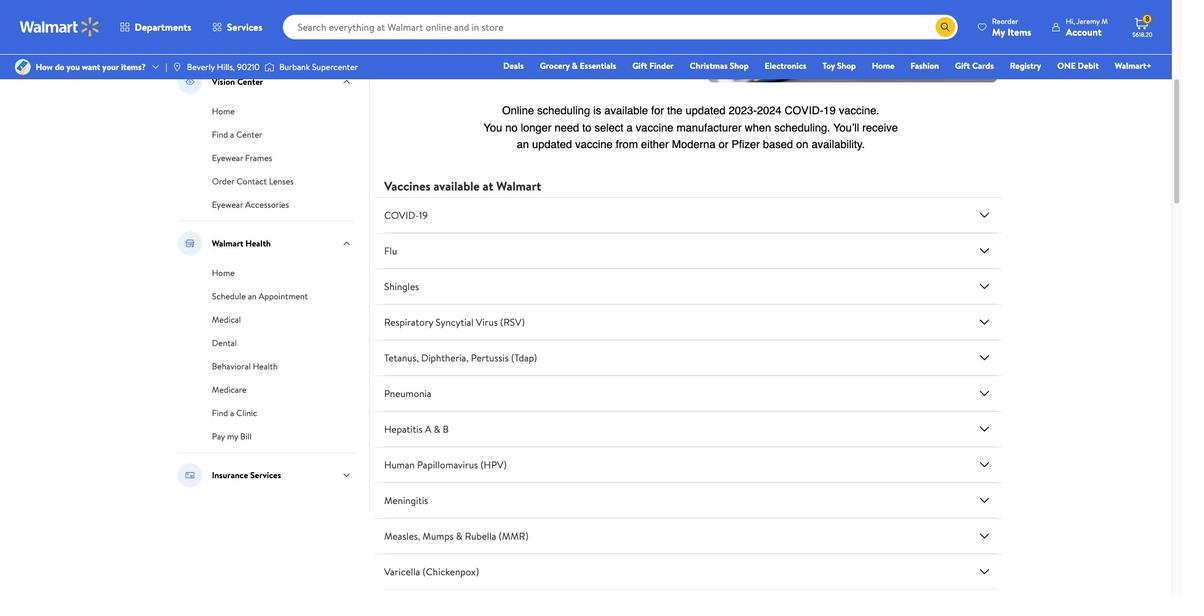Task type: locate. For each thing, give the bounding box(es) containing it.
home up schedule
[[212, 267, 235, 279]]

1 vertical spatial home link
[[212, 104, 235, 118]]

pay
[[212, 431, 225, 443]]

mumps
[[423, 530, 454, 544]]

a for clinic
[[230, 408, 234, 420]]

& right grocery
[[572, 60, 578, 72]]

0 horizontal spatial walmart
[[212, 238, 244, 250]]

account
[[1067, 25, 1102, 38]]

walmart+
[[1116, 60, 1152, 72]]

find up eyewear frames link
[[212, 129, 228, 141]]

gift down 'apply.'
[[633, 60, 648, 72]]

pet
[[212, 37, 225, 49]]

one
[[1058, 60, 1076, 72]]

eyewear for eyewear accessories
[[212, 199, 243, 211]]

christmas shop
[[690, 60, 749, 72]]

respiratory syncytial virus (rsv)
[[384, 316, 525, 329]]

hi,
[[1067, 16, 1076, 26]]

2 shop from the left
[[838, 60, 857, 72]]

walmart
[[497, 178, 542, 195], [212, 238, 244, 250]]

respiratory
[[384, 316, 434, 329]]

1 vertical spatial a
[[230, 408, 234, 420]]

find a clinic
[[212, 408, 257, 420]]

how do you want your items?
[[36, 61, 146, 73]]

health right the behavioral
[[253, 361, 278, 373]]

19
[[419, 209, 428, 222]]

insurance services
[[212, 470, 281, 482]]

measles,
[[384, 530, 421, 544]]

gift for gift finder
[[633, 60, 648, 72]]

appointment
[[259, 291, 308, 303]]

health inside the behavioral health link
[[253, 361, 278, 373]]

0 vertical spatial a
[[230, 129, 234, 141]]

1 gift from the left
[[633, 60, 648, 72]]

toy
[[823, 60, 836, 72]]

walmart right at
[[497, 178, 542, 195]]

a
[[425, 423, 432, 437]]

search icon image
[[941, 22, 951, 32]]

a inside 'link'
[[230, 129, 234, 141]]

 image for how
[[15, 59, 31, 75]]

book up to three people under one appointment.
[[414, 1, 621, 14]]

shop for christmas shop
[[730, 60, 749, 72]]

covid 19 image
[[978, 208, 993, 223]]

schedule an appointment
[[212, 291, 308, 303]]

1 find from the top
[[212, 129, 228, 141]]

1 eyewear from the top
[[212, 152, 243, 164]]

apply.
[[639, 41, 660, 53]]

shop right the christmas
[[730, 60, 749, 72]]

home link up schedule
[[212, 266, 235, 279]]

1 a from the top
[[230, 129, 234, 141]]

8 $618.20
[[1133, 14, 1153, 39]]

1 vertical spatial pharmacy
[[227, 37, 264, 49]]

gift left cards
[[956, 60, 971, 72]]

0 vertical spatial eyewear
[[212, 152, 243, 164]]

services right insurance
[[250, 470, 281, 482]]

1 vertical spatial order
[[212, 175, 235, 188]]

center up eyewear frames link
[[236, 129, 263, 141]]

1 horizontal spatial shop
[[838, 60, 857, 72]]

home up the find a center 'link'
[[212, 105, 235, 118]]

a left "clinic"
[[230, 408, 234, 420]]

&
[[544, 41, 550, 53], [572, 60, 578, 72], [434, 423, 441, 437], [456, 530, 463, 544]]

services up pet pharmacy link
[[227, 20, 263, 34]]

0 vertical spatial services
[[227, 20, 263, 34]]

(mmr)
[[499, 530, 529, 544]]

0 vertical spatial find
[[212, 129, 228, 141]]

 image right |
[[172, 62, 182, 72]]

find a center link
[[212, 127, 263, 141]]

pharmacy inside pet pharmacy link
[[227, 37, 264, 49]]

shop right toy
[[838, 60, 857, 72]]

fashion
[[911, 60, 940, 72]]

0 vertical spatial health
[[246, 238, 271, 250]]

book up to three people under one appointment. image
[[384, 0, 404, 20]]

want
[[82, 61, 100, 73]]

center down '90210'
[[237, 76, 263, 88]]

at
[[483, 178, 494, 195]]

1 vertical spatial home
[[212, 105, 235, 118]]

1 vertical spatial health
[[253, 361, 278, 373]]

medicare
[[212, 384, 247, 396]]

health down eyewear accessories
[[246, 238, 271, 250]]

home
[[873, 60, 895, 72], [212, 105, 235, 118], [212, 267, 235, 279]]

toy shop
[[823, 60, 857, 72]]

1 horizontal spatial walmart
[[497, 178, 542, 195]]

copay
[[400, 41, 421, 53]]

2 vertical spatial home link
[[212, 266, 235, 279]]

electronics link
[[760, 59, 813, 73]]

90210
[[237, 61, 260, 73]]

 image
[[15, 59, 31, 75], [172, 62, 182, 72]]

home link up the find a center 'link'
[[212, 104, 235, 118]]

mail order pharmacy
[[212, 14, 291, 26]]

deals link
[[498, 59, 530, 73]]

 image
[[265, 61, 275, 73]]

order left contact
[[212, 175, 235, 188]]

0 horizontal spatial  image
[[15, 59, 31, 75]]

0 horizontal spatial gift
[[633, 60, 648, 72]]

mail order pharmacy link
[[212, 12, 291, 26]]

walmart insurance services image
[[178, 464, 202, 488]]

health
[[552, 41, 575, 53]]

2 a from the top
[[230, 408, 234, 420]]

shop for toy shop
[[838, 60, 857, 72]]

services
[[227, 20, 263, 34], [250, 470, 281, 482]]

eyewear inside 'eyewear accessories' link
[[212, 199, 243, 211]]

grocery & essentials link
[[535, 59, 622, 73]]

2 gift from the left
[[956, 60, 971, 72]]

fashion link
[[906, 59, 945, 73]]

find up pay
[[212, 408, 228, 420]]

gift cards link
[[950, 59, 1000, 73]]

find
[[212, 129, 228, 141], [212, 408, 228, 420]]

pay my bill
[[212, 431, 252, 443]]

meningitis
[[384, 494, 429, 508]]

find inside 'link'
[[212, 129, 228, 141]]

supercenter
[[312, 61, 358, 73]]

insurance
[[212, 470, 248, 482]]

gift cards
[[956, 60, 995, 72]]

eyewear
[[212, 152, 243, 164], [212, 199, 243, 211]]

0 vertical spatial order
[[230, 14, 252, 26]]

order right mail
[[230, 14, 252, 26]]

health for behavioral health
[[253, 361, 278, 373]]

a
[[230, 129, 234, 141], [230, 408, 234, 420]]

 image left how
[[15, 59, 31, 75]]

1 horizontal spatial gift
[[956, 60, 971, 72]]

vision center
[[212, 76, 263, 88]]

health
[[246, 238, 271, 250], [253, 361, 278, 373]]

eyewear down find a center
[[212, 152, 243, 164]]

2 vertical spatial home
[[212, 267, 235, 279]]

0 vertical spatial pharmacy
[[254, 14, 291, 26]]

1 horizontal spatial  image
[[172, 62, 182, 72]]

center inside 'link'
[[236, 129, 263, 141]]

1 shop from the left
[[730, 60, 749, 72]]

0 horizontal spatial shop
[[730, 60, 749, 72]]

diphtheria,
[[421, 352, 469, 365]]

schedule an appointment link
[[212, 289, 308, 303]]

walmart image
[[20, 17, 100, 37]]

medicare link
[[212, 383, 247, 396]]

a up eyewear frames link
[[230, 129, 234, 141]]

0 vertical spatial home link
[[867, 59, 901, 73]]

shop
[[730, 60, 749, 72], [838, 60, 857, 72]]

home left fashion link
[[873, 60, 895, 72]]

syncytial
[[436, 316, 474, 329]]

gift for gift cards
[[956, 60, 971, 72]]

dental
[[212, 337, 237, 350]]

flu
[[384, 244, 397, 258]]

home link for vision center
[[212, 104, 235, 118]]

order
[[230, 14, 252, 26], [212, 175, 235, 188]]

pharmacy up '90210'
[[227, 37, 264, 49]]

2 find from the top
[[212, 408, 228, 420]]

& right age
[[544, 41, 550, 53]]

eyewear down contact
[[212, 199, 243, 211]]

walmart health image
[[178, 231, 202, 256]]

state,
[[505, 41, 527, 53]]

eyewear inside eyewear frames link
[[212, 152, 243, 164]]

1 vertical spatial eyewear
[[212, 199, 243, 211]]

registry link
[[1005, 59, 1048, 73]]

burbank
[[279, 61, 310, 73]]

pharmacy up pet pharmacy link
[[254, 14, 291, 26]]

find for find a center
[[212, 129, 228, 141]]

contact
[[237, 175, 267, 188]]

1 vertical spatial find
[[212, 408, 228, 420]]

walmart right walmart health image
[[212, 238, 244, 250]]

insurances.
[[462, 41, 503, 53]]

departments button
[[110, 12, 202, 42]]

home link left fashion link
[[867, 59, 901, 73]]

1 vertical spatial walmart
[[212, 238, 244, 250]]

1 vertical spatial center
[[236, 129, 263, 141]]

0 vertical spatial home
[[873, 60, 895, 72]]

respiratory syncytial virus (rsv) image
[[978, 315, 993, 330]]

2 eyewear from the top
[[212, 199, 243, 211]]

Search search field
[[283, 15, 958, 39]]



Task type: vqa. For each thing, say whether or not it's contained in the screenshot.
State,
yes



Task type: describe. For each thing, give the bounding box(es) containing it.
human papillomavirus (hpv)
[[384, 459, 507, 472]]

schedule
[[212, 291, 246, 303]]

human papillomavirus (hpv) image
[[978, 458, 993, 473]]

medical link
[[212, 313, 241, 326]]

hills,
[[217, 61, 235, 73]]

*$0
[[384, 41, 397, 53]]

behavioral health
[[212, 361, 278, 373]]

services button
[[202, 12, 273, 42]]

to
[[451, 1, 460, 14]]

pertussis
[[471, 352, 509, 365]]

pneumonia
[[384, 387, 432, 401]]

jeremy
[[1077, 16, 1100, 26]]

do
[[55, 61, 64, 73]]

beverly
[[187, 61, 215, 73]]

walmart health
[[212, 238, 271, 250]]

home for vision center
[[212, 105, 235, 118]]

christmas
[[690, 60, 728, 72]]

may
[[622, 41, 637, 53]]

registry
[[1011, 60, 1042, 72]]

varicella (chickenpox)
[[384, 566, 479, 579]]

items?
[[121, 61, 146, 73]]

essentials
[[580, 60, 617, 72]]

age
[[529, 41, 542, 53]]

(hpv)
[[481, 459, 507, 472]]

vaccines
[[384, 178, 431, 195]]

 image for beverly
[[172, 62, 182, 72]]

vision center image
[[178, 70, 202, 94]]

0 vertical spatial center
[[237, 76, 263, 88]]

& right mumps
[[456, 530, 463, 544]]

tetanus, diphtheria, pertussis (tdap) image
[[978, 351, 993, 366]]

(rsv)
[[500, 316, 525, 329]]

your
[[102, 61, 119, 73]]

grocery & essentials
[[540, 60, 617, 72]]

varicella (chickenpox) image
[[978, 565, 993, 580]]

pay my bill link
[[212, 430, 252, 443]]

papillomavirus
[[417, 459, 478, 472]]

health for walmart health
[[246, 238, 271, 250]]

one debit link
[[1052, 59, 1105, 73]]

one debit
[[1058, 60, 1100, 72]]

|
[[166, 61, 167, 73]]

most
[[441, 41, 460, 53]]

vision
[[212, 76, 235, 88]]

hepatitis a & b
[[384, 423, 449, 437]]

you
[[67, 61, 80, 73]]

& left b
[[434, 423, 441, 437]]

finder
[[650, 60, 674, 72]]

eyewear for eyewear frames
[[212, 152, 243, 164]]

pet pharmacy
[[212, 37, 264, 49]]

bill
[[240, 431, 252, 443]]

shingles image
[[978, 280, 993, 294]]

behavioral health link
[[212, 359, 278, 373]]

pneumonia image
[[978, 387, 993, 401]]

an
[[248, 291, 257, 303]]

clinic
[[236, 408, 257, 420]]

three
[[462, 1, 485, 14]]

Walmart Site-Wide search field
[[283, 15, 958, 39]]

a for center
[[230, 129, 234, 141]]

find for find a clinic
[[212, 408, 228, 420]]

hepatitis a & b image
[[978, 422, 993, 437]]

order contact lenses link
[[212, 174, 294, 188]]

people
[[488, 1, 517, 14]]

frames
[[245, 152, 272, 164]]

my
[[227, 431, 238, 443]]

covid-
[[384, 209, 419, 222]]

restrictions
[[577, 41, 619, 53]]

departments
[[135, 20, 191, 34]]

varicella
[[384, 566, 420, 579]]

my
[[993, 25, 1006, 38]]

(tdap)
[[511, 352, 537, 365]]

medical
[[212, 314, 241, 326]]

beverly hills, 90210
[[187, 61, 260, 73]]

home for walmart health
[[212, 267, 235, 279]]

(chickenpox)
[[423, 566, 479, 579]]

hi, jeremy m account
[[1067, 16, 1109, 38]]

one
[[546, 1, 562, 14]]

pet pharmacy link
[[212, 36, 264, 49]]

with
[[423, 41, 439, 53]]

find a clinic link
[[212, 406, 257, 420]]

items
[[1008, 25, 1032, 38]]

human
[[384, 459, 415, 472]]

1 vertical spatial services
[[250, 470, 281, 482]]

christmas shop link
[[685, 59, 755, 73]]

behavioral
[[212, 361, 251, 373]]

covid-19
[[384, 209, 428, 222]]

measles, mumps & rubella (mmr) image
[[978, 529, 993, 544]]

tetanus,
[[384, 352, 419, 365]]

flu image
[[978, 244, 993, 259]]

meningitis image
[[978, 494, 993, 509]]

walmart+ link
[[1110, 59, 1158, 73]]

0 vertical spatial walmart
[[497, 178, 542, 195]]

home link for walmart health
[[212, 266, 235, 279]]

how
[[36, 61, 53, 73]]

pharmacy inside mail order pharmacy link
[[254, 14, 291, 26]]

eyewear frames
[[212, 152, 272, 164]]

virus
[[476, 316, 498, 329]]

services inside popup button
[[227, 20, 263, 34]]

grocery
[[540, 60, 570, 72]]

deals
[[504, 60, 524, 72]]



